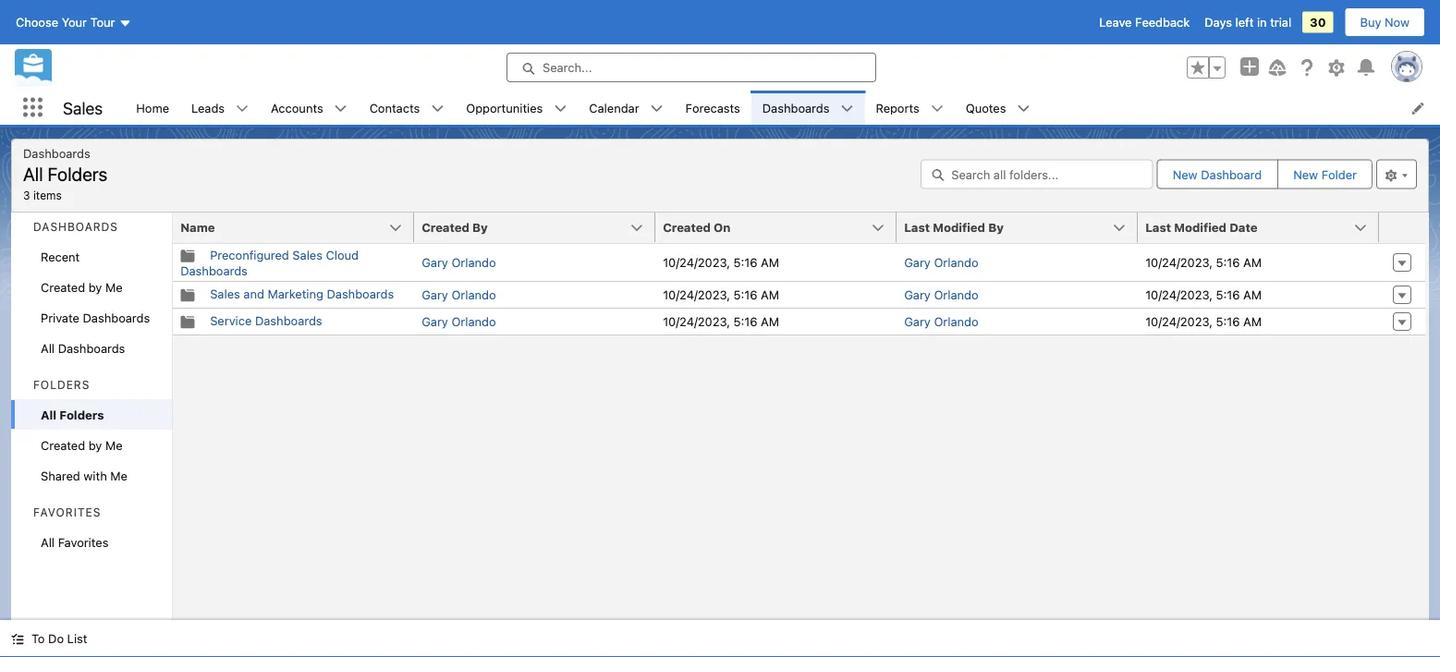 Task type: describe. For each thing, give the bounding box(es) containing it.
opportunities
[[466, 101, 543, 115]]

forecasts link
[[675, 91, 752, 125]]

new dashboard
[[1173, 167, 1263, 181]]

text default image left service
[[181, 315, 195, 330]]

calendar
[[589, 101, 640, 115]]

text default image inside accounts list item
[[335, 102, 347, 115]]

cloud
[[326, 248, 359, 262]]

folders inside 'dashboards all folders 3 items'
[[48, 163, 107, 185]]

reports
[[876, 101, 920, 115]]

and
[[244, 287, 264, 301]]

private
[[41, 311, 79, 325]]

1 vertical spatial favorites
[[58, 536, 109, 549]]

text default image for quotes
[[1018, 102, 1031, 115]]

text default image for opportunities
[[554, 102, 567, 115]]

by for dashboards
[[89, 280, 102, 294]]

created on
[[663, 221, 731, 234]]

new folder button
[[1278, 160, 1373, 189]]

left
[[1236, 15, 1255, 29]]

preconfigured sales cloud dashboards
[[181, 248, 359, 278]]

opportunities link
[[455, 91, 554, 125]]

quotes list item
[[955, 91, 1042, 125]]

choose your tour
[[16, 15, 115, 29]]

all for all folders
[[41, 408, 56, 422]]

leave feedback link
[[1100, 15, 1191, 29]]

calendar list item
[[578, 91, 675, 125]]

choose
[[16, 15, 58, 29]]

reports link
[[865, 91, 931, 125]]

last modified by button
[[897, 213, 1139, 242]]

quotes
[[966, 101, 1007, 115]]

me for dashboards
[[105, 280, 123, 294]]

reports list item
[[865, 91, 955, 125]]

service
[[210, 314, 252, 328]]

dashboards inside list item
[[763, 101, 830, 115]]

your
[[62, 15, 87, 29]]

dashboard
[[1202, 167, 1263, 181]]

last modified by
[[905, 221, 1004, 234]]

forecasts
[[686, 101, 741, 115]]

text default image inside leads list item
[[236, 102, 249, 115]]

sales and marketing dashboards link
[[210, 287, 394, 301]]

all favorites
[[41, 536, 109, 549]]

me inside 'link'
[[110, 469, 128, 483]]

search...
[[543, 61, 592, 74]]

service dashboards link
[[210, 314, 322, 328]]

calendar link
[[578, 91, 651, 125]]

date
[[1230, 221, 1258, 234]]

leads link
[[180, 91, 236, 125]]

all folders link
[[11, 400, 172, 430]]

dashboards up recent
[[33, 221, 118, 234]]

name cell
[[173, 213, 426, 244]]

leads
[[191, 101, 225, 115]]

dashboards down marketing
[[255, 314, 322, 328]]

last modified date cell
[[1139, 213, 1391, 244]]

actions image
[[1380, 213, 1426, 242]]

opportunities list item
[[455, 91, 578, 125]]

name button
[[173, 213, 415, 242]]

dashboards all folders 3 items
[[23, 146, 107, 202]]

sales inside the preconfigured sales cloud dashboards
[[293, 248, 323, 262]]

list
[[67, 632, 87, 646]]

last modified date button
[[1139, 213, 1380, 242]]

tour
[[90, 15, 115, 29]]

choose your tour button
[[15, 7, 133, 37]]

modified for date
[[1175, 221, 1227, 234]]

quotes link
[[955, 91, 1018, 125]]

created by cell
[[415, 213, 667, 244]]

modified for by
[[933, 221, 986, 234]]

by inside last modified by button
[[989, 221, 1004, 234]]

created on cell
[[656, 213, 908, 244]]

created by me link for with
[[11, 430, 172, 461]]

actions cell
[[1380, 213, 1426, 244]]

contacts
[[370, 101, 420, 115]]

list containing home
[[125, 91, 1441, 125]]

private dashboards link
[[11, 302, 172, 333]]

sales and marketing dashboards
[[210, 287, 394, 301]]

new dashboard button
[[1159, 160, 1277, 188]]

created on button
[[656, 213, 897, 242]]

now
[[1386, 15, 1410, 29]]

days left in trial
[[1205, 15, 1292, 29]]

created by me for dashboards
[[41, 280, 123, 294]]

sales for sales and marketing dashboards
[[210, 287, 240, 301]]

to
[[31, 632, 45, 646]]

created by button
[[415, 213, 656, 242]]

in
[[1258, 15, 1268, 29]]

last for last modified date
[[1146, 221, 1172, 234]]



Task type: vqa. For each thing, say whether or not it's contained in the screenshot.
Service Dashboards link
yes



Task type: locate. For each thing, give the bounding box(es) containing it.
accounts
[[271, 101, 323, 115]]

days
[[1205, 15, 1233, 29]]

recent link
[[11, 241, 172, 272]]

favorites
[[33, 506, 101, 519], [58, 536, 109, 549]]

accounts list item
[[260, 91, 359, 125]]

text default image
[[236, 102, 249, 115], [335, 102, 347, 115], [431, 102, 444, 115], [181, 249, 195, 264], [181, 288, 195, 303], [181, 315, 195, 330], [11, 633, 24, 646]]

by for with
[[89, 438, 102, 452]]

1 text default image from the left
[[554, 102, 567, 115]]

text default image right 'accounts'
[[335, 102, 347, 115]]

contacts list item
[[359, 91, 455, 125]]

on
[[714, 221, 731, 234]]

folder
[[1322, 167, 1358, 181]]

1 vertical spatial me
[[105, 438, 123, 452]]

name
[[181, 221, 215, 234]]

0 horizontal spatial sales
[[63, 98, 103, 118]]

1 created by me link from the top
[[11, 272, 172, 302]]

dashboards down cloud
[[327, 287, 394, 301]]

grid containing name
[[173, 213, 1426, 336]]

all
[[23, 163, 43, 185], [41, 341, 55, 355], [41, 408, 56, 422], [41, 536, 55, 549]]

last inside button
[[1146, 221, 1172, 234]]

by
[[473, 221, 488, 234], [989, 221, 1004, 234]]

group
[[1188, 56, 1226, 79]]

text default image left to
[[11, 633, 24, 646]]

last modified date
[[1146, 221, 1258, 234]]

new folder
[[1294, 167, 1358, 181]]

created by me link for dashboards
[[11, 272, 172, 302]]

favorites down shared with me
[[58, 536, 109, 549]]

2 modified from the left
[[1175, 221, 1227, 234]]

text default image inside quotes list item
[[1018, 102, 1031, 115]]

2 vertical spatial sales
[[210, 287, 240, 301]]

all for all favorites
[[41, 536, 55, 549]]

text default image left and
[[181, 288, 195, 303]]

2 horizontal spatial sales
[[293, 248, 323, 262]]

0 vertical spatial by
[[89, 280, 102, 294]]

private dashboards
[[41, 311, 150, 325]]

marketing
[[268, 287, 324, 301]]

0 vertical spatial created by me link
[[11, 272, 172, 302]]

1 vertical spatial sales
[[293, 248, 323, 262]]

by up private dashboards
[[89, 280, 102, 294]]

home link
[[125, 91, 180, 125]]

1 horizontal spatial modified
[[1175, 221, 1227, 234]]

dashboards up the items
[[23, 146, 90, 160]]

text default image
[[554, 102, 567, 115], [651, 102, 664, 115], [841, 102, 854, 115], [931, 102, 944, 115], [1018, 102, 1031, 115]]

text default image inside dashboards list item
[[841, 102, 854, 115]]

0 vertical spatial me
[[105, 280, 123, 294]]

0 horizontal spatial by
[[473, 221, 488, 234]]

created by me up shared with me
[[41, 438, 123, 452]]

0 vertical spatial created by me
[[41, 280, 123, 294]]

list
[[125, 91, 1441, 125]]

dashboards list item
[[752, 91, 865, 125]]

1 by from the top
[[89, 280, 102, 294]]

leads list item
[[180, 91, 260, 125]]

modified inside button
[[933, 221, 986, 234]]

text default image right contacts
[[431, 102, 444, 115]]

feedback
[[1136, 15, 1191, 29]]

1 new from the left
[[1173, 167, 1198, 181]]

do
[[48, 632, 64, 646]]

contacts link
[[359, 91, 431, 125]]

all dashboards
[[41, 341, 125, 355]]

5 text default image from the left
[[1018, 102, 1031, 115]]

dashboards link
[[752, 91, 841, 125]]

created
[[422, 221, 470, 234], [663, 221, 711, 234], [41, 280, 85, 294], [41, 438, 85, 452]]

home
[[136, 101, 169, 115]]

last
[[905, 221, 930, 234], [1146, 221, 1172, 234]]

all down private
[[41, 341, 55, 355]]

all up shared
[[41, 408, 56, 422]]

2 created by me link from the top
[[11, 430, 172, 461]]

10/24/2023, 5:16 am
[[663, 256, 780, 270], [1146, 256, 1262, 270], [663, 288, 780, 302], [1146, 288, 1262, 302], [663, 315, 780, 329], [1146, 315, 1262, 329]]

created by me for with
[[41, 438, 123, 452]]

1 vertical spatial created by me
[[41, 438, 123, 452]]

0 horizontal spatial last
[[905, 221, 930, 234]]

last inside button
[[905, 221, 930, 234]]

me up the with
[[105, 438, 123, 452]]

shared with me
[[41, 469, 128, 483]]

leave feedback
[[1100, 15, 1191, 29]]

0 vertical spatial sales
[[63, 98, 103, 118]]

me right the with
[[110, 469, 128, 483]]

0 vertical spatial folders
[[48, 163, 107, 185]]

accounts link
[[260, 91, 335, 125]]

0 horizontal spatial modified
[[933, 221, 986, 234]]

me up private dashboards
[[105, 280, 123, 294]]

preconfigured
[[210, 248, 289, 262]]

sales down name cell
[[293, 248, 323, 262]]

4 text default image from the left
[[931, 102, 944, 115]]

text default image right quotes
[[1018, 102, 1031, 115]]

modified
[[933, 221, 986, 234], [1175, 221, 1227, 234]]

am
[[761, 256, 780, 270], [1244, 256, 1262, 270], [761, 288, 780, 302], [1244, 288, 1262, 302], [761, 315, 780, 329], [1244, 315, 1262, 329]]

text default image right calendar
[[651, 102, 664, 115]]

text default image inside "opportunities" list item
[[554, 102, 567, 115]]

orlando
[[452, 256, 496, 270], [935, 256, 979, 270], [452, 288, 496, 302], [935, 288, 979, 302], [452, 315, 496, 329], [935, 315, 979, 329]]

last for last modified by
[[905, 221, 930, 234]]

folders
[[48, 163, 107, 185], [33, 379, 90, 392], [59, 408, 104, 422]]

by up the with
[[89, 438, 102, 452]]

gary orlando link
[[422, 256, 496, 270], [905, 256, 979, 270], [422, 288, 496, 302], [905, 288, 979, 302], [422, 315, 496, 329], [905, 315, 979, 329]]

all dashboards link
[[11, 333, 172, 363]]

text default image for reports
[[931, 102, 944, 115]]

1 horizontal spatial last
[[1146, 221, 1172, 234]]

all down shared
[[41, 536, 55, 549]]

folders up all folders
[[33, 379, 90, 392]]

buy
[[1361, 15, 1382, 29]]

text default image right leads
[[236, 102, 249, 115]]

text default image inside calendar list item
[[651, 102, 664, 115]]

service dashboards
[[210, 314, 322, 328]]

me
[[105, 280, 123, 294], [105, 438, 123, 452], [110, 469, 128, 483]]

1 horizontal spatial new
[[1294, 167, 1319, 181]]

2 new from the left
[[1294, 167, 1319, 181]]

favorites up all favorites at the left bottom
[[33, 506, 101, 519]]

2 text default image from the left
[[651, 102, 664, 115]]

text default image inside reports list item
[[931, 102, 944, 115]]

dashboards down preconfigured
[[181, 264, 248, 278]]

all inside all favorites link
[[41, 536, 55, 549]]

created by me up private dashboards link
[[41, 280, 123, 294]]

2 by from the left
[[989, 221, 1004, 234]]

1 vertical spatial folders
[[33, 379, 90, 392]]

grid
[[173, 213, 1426, 336]]

2 vertical spatial me
[[110, 469, 128, 483]]

all favorites link
[[11, 527, 172, 558]]

recent
[[41, 250, 80, 264]]

gary
[[422, 256, 448, 270], [905, 256, 931, 270], [422, 288, 448, 302], [905, 288, 931, 302], [422, 315, 448, 329], [905, 315, 931, 329]]

5:16
[[734, 256, 758, 270], [1217, 256, 1241, 270], [734, 288, 758, 302], [1217, 288, 1241, 302], [734, 315, 758, 329], [1217, 315, 1241, 329]]

text default image down search...
[[554, 102, 567, 115]]

text default image inside contacts list item
[[431, 102, 444, 115]]

to do list
[[31, 632, 87, 646]]

with
[[84, 469, 107, 483]]

2 vertical spatial folders
[[59, 408, 104, 422]]

sales
[[63, 98, 103, 118], [293, 248, 323, 262], [210, 287, 240, 301]]

buy now button
[[1345, 7, 1426, 37]]

text default image left reports link at right top
[[841, 102, 854, 115]]

2 created by me from the top
[[41, 438, 123, 452]]

items
[[33, 189, 62, 202]]

shared
[[41, 469, 80, 483]]

to do list button
[[0, 621, 98, 658]]

search... button
[[507, 53, 877, 82]]

text default image right reports
[[931, 102, 944, 115]]

shared with me link
[[11, 461, 172, 491]]

1 by from the left
[[473, 221, 488, 234]]

trial
[[1271, 15, 1292, 29]]

1 last from the left
[[905, 221, 930, 234]]

sales for sales
[[63, 98, 103, 118]]

me for with
[[105, 438, 123, 452]]

dashboards down private dashboards link
[[58, 341, 125, 355]]

all up 3
[[23, 163, 43, 185]]

new for new folder
[[1294, 167, 1319, 181]]

by inside created by button
[[473, 221, 488, 234]]

created by me link up the with
[[11, 430, 172, 461]]

all inside all folders link
[[41, 408, 56, 422]]

created by me link
[[11, 272, 172, 302], [11, 430, 172, 461]]

3 text default image from the left
[[841, 102, 854, 115]]

text default image for dashboards
[[841, 102, 854, 115]]

0 horizontal spatial new
[[1173, 167, 1198, 181]]

all folders
[[41, 408, 104, 422]]

dashboards inside 'dashboards all folders 3 items'
[[23, 146, 90, 160]]

leave
[[1100, 15, 1133, 29]]

text default image for calendar
[[651, 102, 664, 115]]

modified inside button
[[1175, 221, 1227, 234]]

text default image inside to do list button
[[11, 633, 24, 646]]

created by me link up private dashboards
[[11, 272, 172, 302]]

created by
[[422, 221, 488, 234]]

dashboards right forecasts
[[763, 101, 830, 115]]

text default image down "name"
[[181, 249, 195, 264]]

folders up the items
[[48, 163, 107, 185]]

1 horizontal spatial sales
[[210, 287, 240, 301]]

1 horizontal spatial by
[[989, 221, 1004, 234]]

1 vertical spatial created by me link
[[11, 430, 172, 461]]

10/24/2023,
[[663, 256, 731, 270], [1146, 256, 1213, 270], [663, 288, 731, 302], [1146, 288, 1213, 302], [663, 315, 731, 329], [1146, 315, 1213, 329]]

new left dashboard
[[1173, 167, 1198, 181]]

3
[[23, 189, 30, 202]]

preconfigured sales cloud dashboards link
[[181, 248, 359, 278]]

all for all dashboards
[[41, 341, 55, 355]]

dashboards up all dashboards link
[[83, 311, 150, 325]]

by
[[89, 280, 102, 294], [89, 438, 102, 452]]

1 vertical spatial by
[[89, 438, 102, 452]]

folders up shared with me
[[59, 408, 104, 422]]

all inside 'dashboards all folders 3 items'
[[23, 163, 43, 185]]

all inside all dashboards link
[[41, 341, 55, 355]]

new for new dashboard
[[1173, 167, 1198, 181]]

sales up service
[[210, 287, 240, 301]]

dashboards
[[763, 101, 830, 115], [23, 146, 90, 160], [33, 221, 118, 234], [181, 264, 248, 278], [327, 287, 394, 301], [83, 311, 150, 325], [255, 314, 322, 328], [58, 341, 125, 355]]

buy now
[[1361, 15, 1410, 29]]

dashboards inside the preconfigured sales cloud dashboards
[[181, 264, 248, 278]]

new left folder
[[1294, 167, 1319, 181]]

1 created by me from the top
[[41, 280, 123, 294]]

2 by from the top
[[89, 438, 102, 452]]

sales up 'dashboards all folders 3 items'
[[63, 98, 103, 118]]

2 last from the left
[[1146, 221, 1172, 234]]

1 modified from the left
[[933, 221, 986, 234]]

0 vertical spatial favorites
[[33, 506, 101, 519]]

last modified by cell
[[897, 213, 1150, 244]]

30
[[1311, 15, 1327, 29]]

Search all folders... text field
[[921, 160, 1154, 189]]

gary orlando
[[422, 256, 496, 270], [905, 256, 979, 270], [422, 288, 496, 302], [905, 288, 979, 302], [422, 315, 496, 329], [905, 315, 979, 329]]



